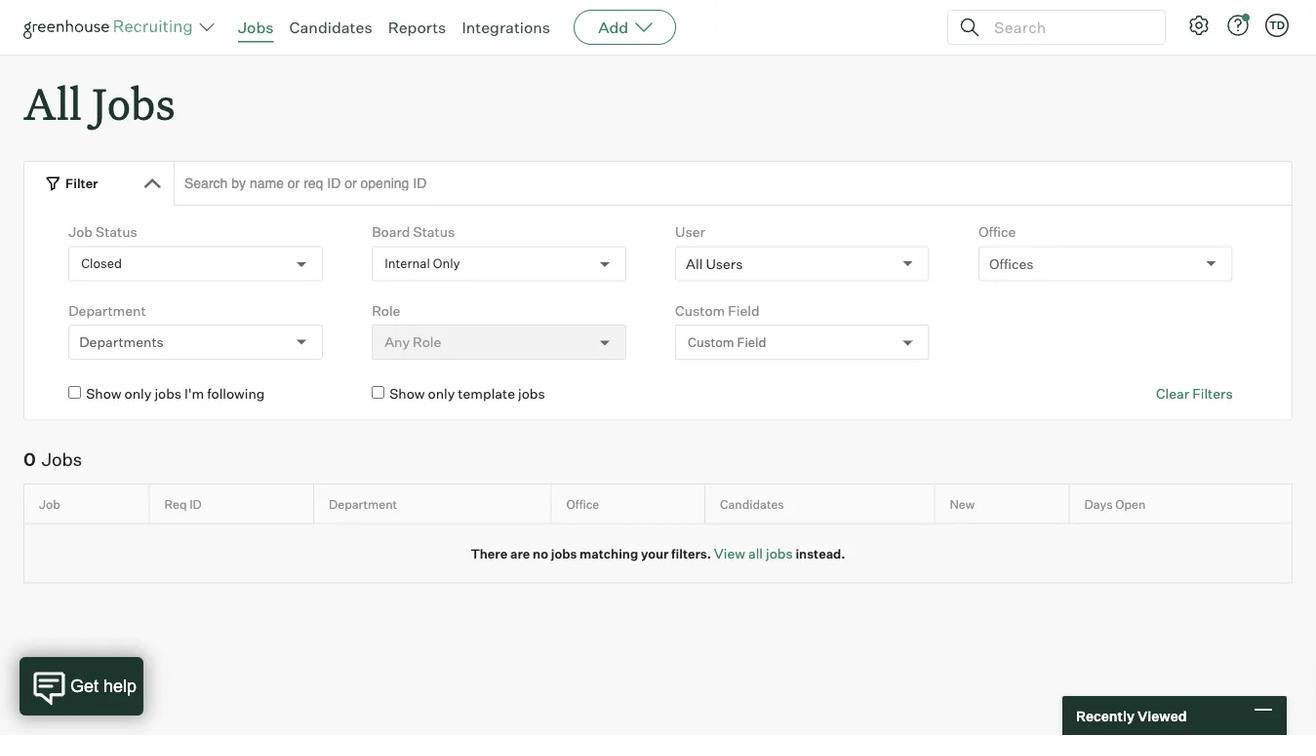Task type: locate. For each thing, give the bounding box(es) containing it.
req id
[[165, 497, 202, 512]]

job for job status
[[68, 224, 93, 241]]

template
[[458, 386, 515, 403]]

2 only from the left
[[428, 386, 455, 403]]

candidates right "jobs" link
[[289, 18, 372, 37]]

1 status from the left
[[96, 224, 137, 241]]

jobs for all jobs
[[92, 74, 175, 132]]

no
[[533, 546, 548, 562]]

status up closed
[[96, 224, 137, 241]]

all for all jobs
[[23, 74, 82, 132]]

1 only from the left
[[125, 386, 152, 403]]

0 horizontal spatial office
[[567, 497, 599, 512]]

1 horizontal spatial department
[[329, 497, 397, 512]]

custom field down users
[[688, 335, 767, 350]]

jobs link
[[238, 18, 274, 37]]

all left users
[[686, 255, 703, 272]]

show only jobs i'm following
[[86, 386, 265, 403]]

field
[[728, 302, 760, 319], [737, 335, 767, 350]]

id
[[190, 497, 202, 512]]

all up filter at the top of the page
[[23, 74, 82, 132]]

instead.
[[796, 546, 846, 562]]

department
[[68, 302, 146, 319], [329, 497, 397, 512]]

0 horizontal spatial department
[[68, 302, 146, 319]]

job
[[68, 224, 93, 241], [39, 497, 60, 512]]

jobs
[[155, 386, 182, 403], [518, 386, 545, 403], [766, 545, 793, 562], [551, 546, 577, 562]]

all users
[[686, 255, 743, 272]]

job up closed
[[68, 224, 93, 241]]

jobs left candidates link
[[238, 18, 274, 37]]

2 horizontal spatial jobs
[[238, 18, 274, 37]]

0 vertical spatial custom
[[675, 302, 725, 319]]

view
[[714, 545, 746, 562]]

1 horizontal spatial candidates
[[720, 497, 784, 512]]

only for jobs
[[125, 386, 152, 403]]

custom field down all users
[[675, 302, 760, 319]]

0 horizontal spatial jobs
[[42, 449, 82, 471]]

1 show from the left
[[86, 386, 122, 403]]

0 horizontal spatial show
[[86, 386, 122, 403]]

candidates up view all jobs 'link'
[[720, 497, 784, 512]]

candidates
[[289, 18, 372, 37], [720, 497, 784, 512]]

1 horizontal spatial office
[[979, 224, 1016, 241]]

2 status from the left
[[413, 224, 455, 241]]

internal only
[[385, 256, 460, 272]]

1 horizontal spatial show
[[390, 386, 425, 403]]

1 vertical spatial all
[[686, 255, 703, 272]]

show for show only template jobs
[[390, 386, 425, 403]]

1 vertical spatial jobs
[[92, 74, 175, 132]]

following
[[207, 386, 265, 403]]

0 vertical spatial job
[[68, 224, 93, 241]]

only for template
[[428, 386, 455, 403]]

td button
[[1266, 14, 1289, 37]]

only
[[125, 386, 152, 403], [428, 386, 455, 403]]

jobs right template
[[518, 386, 545, 403]]

jobs right 0
[[42, 449, 82, 471]]

role
[[372, 302, 401, 319]]

show
[[86, 386, 122, 403], [390, 386, 425, 403]]

jobs
[[238, 18, 274, 37], [92, 74, 175, 132], [42, 449, 82, 471]]

2 show from the left
[[390, 386, 425, 403]]

jobs down the greenhouse recruiting image
[[92, 74, 175, 132]]

show right 'show only template jobs' checkbox
[[390, 386, 425, 403]]

office up matching
[[567, 497, 599, 512]]

1 horizontal spatial only
[[428, 386, 455, 403]]

office
[[979, 224, 1016, 241], [567, 497, 599, 512]]

status
[[96, 224, 137, 241], [413, 224, 455, 241]]

custom
[[675, 302, 725, 319], [688, 335, 735, 350]]

user
[[675, 224, 706, 241]]

only down departments
[[125, 386, 152, 403]]

all
[[23, 74, 82, 132], [686, 255, 703, 272]]

0 horizontal spatial status
[[96, 224, 137, 241]]

0 vertical spatial field
[[728, 302, 760, 319]]

1 vertical spatial office
[[567, 497, 599, 512]]

board
[[372, 224, 410, 241]]

2 vertical spatial jobs
[[42, 449, 82, 471]]

req
[[165, 497, 187, 512]]

0 vertical spatial custom field
[[675, 302, 760, 319]]

show right "show only jobs i'm following" checkbox
[[86, 386, 122, 403]]

greenhouse recruiting image
[[23, 16, 199, 39]]

1 horizontal spatial status
[[413, 224, 455, 241]]

0 horizontal spatial candidates
[[289, 18, 372, 37]]

0 jobs
[[23, 449, 82, 471]]

custom field
[[675, 302, 760, 319], [688, 335, 767, 350]]

0 horizontal spatial all
[[23, 74, 82, 132]]

0 horizontal spatial only
[[125, 386, 152, 403]]

1 horizontal spatial jobs
[[92, 74, 175, 132]]

1 vertical spatial custom field
[[688, 335, 767, 350]]

1 vertical spatial job
[[39, 497, 60, 512]]

1 horizontal spatial job
[[68, 224, 93, 241]]

show for show only jobs i'm following
[[86, 386, 122, 403]]

status up internal only
[[413, 224, 455, 241]]

office up offices
[[979, 224, 1016, 241]]

recently viewed
[[1077, 708, 1187, 725]]

0 vertical spatial all
[[23, 74, 82, 132]]

integrations
[[462, 18, 551, 37]]

0 horizontal spatial job
[[39, 497, 60, 512]]

0 vertical spatial candidates
[[289, 18, 372, 37]]

offices
[[990, 255, 1034, 272]]

status for board status
[[413, 224, 455, 241]]

jobs right "no"
[[551, 546, 577, 562]]

only left template
[[428, 386, 455, 403]]

new
[[950, 497, 975, 512]]

reports link
[[388, 18, 446, 37]]

job down "0 jobs"
[[39, 497, 60, 512]]

internal
[[385, 256, 430, 272]]

1 horizontal spatial all
[[686, 255, 703, 272]]

status for job status
[[96, 224, 137, 241]]

jobs for 0 jobs
[[42, 449, 82, 471]]

td
[[1270, 19, 1285, 32]]

job for job
[[39, 497, 60, 512]]

jobs left "i'm"
[[155, 386, 182, 403]]

0 vertical spatial department
[[68, 302, 146, 319]]



Task type: vqa. For each thing, say whether or not it's contained in the screenshot.
Filters
yes



Task type: describe. For each thing, give the bounding box(es) containing it.
closed
[[81, 256, 122, 272]]

clear filters
[[1157, 386, 1233, 403]]

filter
[[65, 175, 98, 191]]

all
[[749, 545, 763, 562]]

0 vertical spatial jobs
[[238, 18, 274, 37]]

there are no jobs matching your filters. view all jobs instead.
[[471, 545, 846, 562]]

days
[[1085, 497, 1113, 512]]

departments
[[79, 334, 164, 351]]

integrations link
[[462, 18, 551, 37]]

your
[[641, 546, 669, 562]]

jobs inside there are no jobs matching your filters. view all jobs instead.
[[551, 546, 577, 562]]

days open
[[1085, 497, 1146, 512]]

only
[[433, 256, 460, 272]]

candidates link
[[289, 18, 372, 37]]

1 vertical spatial custom
[[688, 335, 735, 350]]

Show only template jobs checkbox
[[372, 387, 385, 399]]

1 vertical spatial field
[[737, 335, 767, 350]]

clear filters link
[[1157, 385, 1233, 404]]

all users option
[[686, 255, 743, 272]]

i'm
[[185, 386, 204, 403]]

show only template jobs
[[390, 386, 545, 403]]

recently
[[1077, 708, 1135, 725]]

add
[[598, 18, 629, 37]]

Show only jobs I'm following checkbox
[[68, 387, 81, 399]]

board status
[[372, 224, 455, 241]]

matching
[[580, 546, 638, 562]]

0
[[23, 449, 36, 471]]

clear
[[1157, 386, 1190, 403]]

filters.
[[672, 546, 712, 562]]

filters
[[1193, 386, 1233, 403]]

1 vertical spatial department
[[329, 497, 397, 512]]

there
[[471, 546, 508, 562]]

1 vertical spatial candidates
[[720, 497, 784, 512]]

job status
[[68, 224, 137, 241]]

add button
[[574, 10, 677, 45]]

open
[[1116, 497, 1146, 512]]

users
[[706, 255, 743, 272]]

jobs right all
[[766, 545, 793, 562]]

Search text field
[[990, 13, 1148, 41]]

view all jobs link
[[714, 545, 793, 562]]

all jobs
[[23, 74, 175, 132]]

viewed
[[1138, 708, 1187, 725]]

Search by name or req ID or opening ID text field
[[174, 161, 1293, 206]]

configure image
[[1188, 14, 1211, 37]]

all for all users
[[686, 255, 703, 272]]

td button
[[1262, 10, 1293, 41]]

are
[[510, 546, 530, 562]]

reports
[[388, 18, 446, 37]]

0 vertical spatial office
[[979, 224, 1016, 241]]



